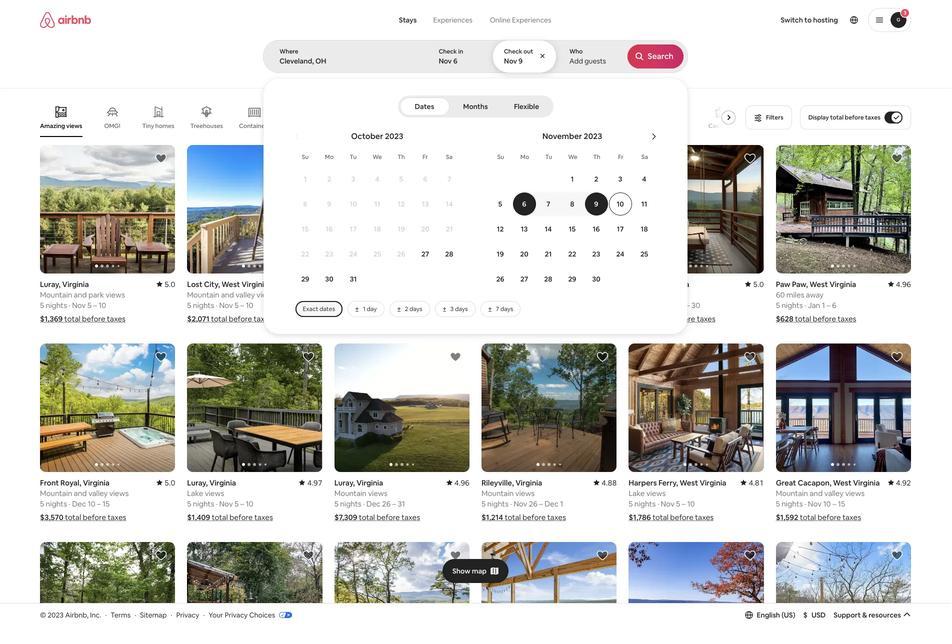 Task type: locate. For each thing, give the bounding box(es) containing it.
2 16 from the left
[[593, 225, 600, 234]]

0 horizontal spatial 11
[[375, 200, 381, 209]]

0 horizontal spatial 23 button
[[318, 242, 342, 266]]

taxes inside harpers ferry, west virginia lake views 5 nights · nov 5 – 10 $1,786 total before taxes
[[696, 513, 714, 522]]

th down the november 2023
[[594, 153, 601, 161]]

your privacy choices
[[209, 611, 275, 620]]

1 horizontal spatial 21 button
[[537, 242, 561, 266]]

mountain down lost
[[187, 290, 219, 300]]

13
[[422, 200, 429, 209], [521, 225, 528, 234]]

1 horizontal spatial 19 button
[[489, 242, 513, 266]]

nights up $1,214
[[488, 499, 509, 509]]

1 29 button from the left
[[293, 267, 318, 291]]

25 button up rileyville, virginia on the right top of page
[[633, 242, 657, 266]]

2 4 from the left
[[643, 175, 647, 184]]

taxes inside "luray, virginia mountain views 5 nights · dec 26 – 31 $7,309 total before taxes"
[[402, 513, 420, 522]]

2 days from the left
[[455, 305, 468, 313]]

2 privacy from the left
[[225, 611, 248, 620]]

9 for 1st 9 button from the right
[[595, 200, 599, 209]]

total right $1,369
[[64, 314, 80, 324]]

experiences right 'online'
[[512, 16, 552, 25]]

add to wishlist: luray, virginia image for 4.97
[[303, 351, 315, 363]]

we down the november 2023
[[569, 153, 578, 161]]

mountain inside "luray, virginia mountain views 5 nights · dec 26 – 31 $7,309 total before taxes"
[[335, 489, 367, 498]]

26 inside rileyville, virginia mountain views 5 nights · nov 26 – dec 1 $1,214 total before taxes
[[529, 499, 538, 509]]

days
[[410, 305, 423, 313], [455, 305, 468, 313], [501, 305, 514, 313]]

2023 for november
[[584, 131, 603, 142]]

check inside the check in nov 6
[[439, 48, 457, 56]]

october 2023
[[351, 131, 404, 142]]

views inside great cacapon, west virginia mountain and valley views 5 nights · nov 10 – 15 $1,592 total before taxes
[[846, 489, 865, 498]]

1 18 button from the left
[[366, 217, 390, 241]]

experiences inside online experiences link
[[512, 16, 552, 25]]

before down the park
[[82, 314, 105, 324]]

0 horizontal spatial 3 button
[[342, 167, 366, 191]]

where
[[280, 48, 299, 56]]

1 horizontal spatial 5 button
[[489, 192, 513, 216]]

1 5.0 out of 5 average rating image from the left
[[157, 280, 175, 289]]

total
[[831, 114, 844, 122], [64, 314, 80, 324], [211, 314, 227, 324], [506, 314, 522, 324], [655, 314, 671, 324], [359, 314, 375, 324], [796, 314, 812, 324], [65, 513, 81, 522], [212, 513, 228, 522], [505, 513, 521, 522], [653, 513, 669, 522], [359, 513, 375, 522], [801, 513, 817, 522]]

nights down miles
[[782, 301, 804, 310]]

virginia inside luray, virginia lake views 5 nights · nov 5 – 10 $1,409 total before taxes
[[210, 478, 236, 488]]

0 vertical spatial 26 button
[[390, 242, 414, 266]]

great
[[776, 478, 797, 488]]

mountain inside front royal, virginia mountain and valley views 5 nights · dec 10 – 15 $3,570 total before taxes
[[40, 489, 72, 498]]

2023 right ©
[[48, 611, 64, 620]]

none search field containing october 2023
[[263, 0, 952, 334]]

0 vertical spatial 14
[[446, 200, 453, 209]]

· inside great cacapon, west virginia mountain and valley views 5 nights · nov 10 – 15 $1,592 total before taxes
[[805, 499, 807, 509]]

1 horizontal spatial 27 button
[[513, 267, 537, 291]]

taxes inside great cacapon, west virginia mountain and valley views 5 nights · nov 10 – 15 $1,592 total before taxes
[[843, 513, 862, 522]]

before right display at the right top of the page
[[845, 114, 865, 122]]

1 22 button from the left
[[293, 242, 318, 266]]

in
[[459, 48, 463, 56]]

0 horizontal spatial 29
[[301, 275, 310, 284]]

nights inside paw paw, west virginia 60 miles away 5 nights · jan 1 – 6 $628 total before taxes
[[782, 301, 804, 310]]

nights up $7,309
[[340, 499, 362, 509]]

before down day
[[377, 314, 400, 324]]

29 for second 29 button from the right
[[301, 275, 310, 284]]

0 horizontal spatial 8 button
[[293, 192, 318, 216]]

5.0 out of 5 average rating image for nov 25 – 30 total before taxes
[[746, 280, 764, 289]]

29 up exact
[[301, 275, 310, 284]]

1 jan from the left
[[367, 301, 379, 310]]

paw
[[776, 280, 791, 289]]

great cacapon, west virginia mountain and valley views 5 nights · nov 10 – 15 $1,592 total before taxes
[[776, 478, 880, 522]]

tu down november
[[546, 153, 553, 161]]

1 th from the left
[[398, 153, 405, 161]]

nights up $3,570
[[46, 499, 67, 509]]

– inside lost city, west virginia mountain and valley views 5 nights · nov 5 – 10 $2,071 total before taxes
[[240, 301, 244, 310]]

2 23 button from the left
[[585, 242, 609, 266]]

1 experiences from the left
[[434, 16, 473, 25]]

west right ferry, at the right of the page
[[680, 478, 699, 488]]

1 horizontal spatial 12
[[497, 225, 504, 234]]

1 horizontal spatial we
[[569, 153, 578, 161]]

1 25 button from the left
[[366, 242, 390, 266]]

choices
[[249, 611, 275, 620]]

18 button
[[366, 217, 390, 241], [633, 217, 657, 241]]

©
[[40, 611, 46, 620]]

1 inside paw paw, west virginia 60 miles away 5 nights · jan 1 – 6 $628 total before taxes
[[823, 301, 826, 310]]

before inside great cacapon, west virginia mountain and valley views 5 nights · nov 10 – 15 $1,592 total before taxes
[[818, 513, 842, 522]]

nights up $1,786
[[635, 499, 656, 509]]

1 horizontal spatial 3 button
[[609, 167, 633, 191]]

5.0 out of 5 average rating image
[[157, 280, 175, 289], [304, 280, 323, 289]]

add to wishlist: luray, virginia image down exact
[[303, 351, 315, 363]]

· inside front royal, virginia mountain and valley views 5 nights · dec 10 – 15 $3,570 total before taxes
[[69, 499, 70, 509]]

add to wishlist: quicksburg, virginia image
[[303, 550, 315, 562]]

0 vertical spatial 14 button
[[438, 192, 462, 216]]

1 dec from the left
[[72, 499, 86, 509]]

switch
[[781, 16, 804, 25]]

west right cacapon,
[[834, 478, 852, 488]]

19
[[398, 225, 405, 234], [497, 250, 504, 259]]

switch to hosting link
[[775, 10, 845, 31]]

taxes inside luray, virginia mountain and park views 5 nights · nov 5 – 10 $1,369 total before taxes
[[107, 314, 126, 324]]

4.92 out of 5 average rating image
[[889, 478, 912, 488]]

away
[[807, 290, 824, 300]]

add to wishlist: basye, virginia image
[[450, 550, 462, 562], [892, 550, 904, 562]]

mountain up $1,214
[[482, 489, 514, 498]]

switch to hosting
[[781, 16, 839, 25]]

add to wishlist: rileyville, virginia image for 4.88
[[597, 351, 609, 363]]

2 th from the left
[[594, 153, 601, 161]]

26 button up 'fort valley, virginia'
[[390, 242, 414, 266]]

0 vertical spatial 13
[[422, 200, 429, 209]]

1 24 from the left
[[350, 250, 358, 259]]

29 button
[[293, 267, 318, 291], [561, 267, 585, 291]]

luray, up $1,409
[[187, 478, 208, 488]]

1 horizontal spatial 7 button
[[537, 192, 561, 216]]

nights inside rileyville, virginia mountain views 5 nights · nov 26 – dec 1 $1,214 total before taxes
[[488, 499, 509, 509]]

1 8 from the left
[[303, 200, 308, 209]]

luray, virginia mountain views 5 nights · dec 26 – 31 $7,309 total before taxes
[[335, 478, 420, 522]]

2 15 button from the left
[[561, 217, 585, 241]]

4.92
[[897, 478, 912, 488]]

29 for second 29 button from left
[[569, 275, 577, 284]]

· inside "luray, virginia mountain views 5 nights · dec 26 – 31 $7,309 total before taxes"
[[363, 499, 365, 509]]

lake down the harpers
[[629, 489, 645, 498]]

6 inside the check in nov 6
[[454, 57, 458, 66]]

jan inside 5 nights · jan 2 – 7 $1,242 total before taxes
[[367, 301, 379, 310]]

before down rileyville, virginia on the right top of page
[[673, 314, 696, 324]]

lost city, west virginia mountain and valley views 5 nights · nov 5 – 10 $2,071 total before taxes
[[187, 280, 276, 324]]

5 inside 5 nights · jan 2 – 7 $1,242 total before taxes
[[335, 301, 339, 310]]

2 su from the left
[[498, 153, 505, 161]]

1 30 button from the left
[[318, 267, 342, 291]]

add to wishlist: rileyville, virginia image
[[744, 153, 756, 165], [597, 351, 609, 363]]

3 button down add to wishlist: haymarket, virginia icon
[[609, 167, 633, 191]]

1 horizontal spatial luray,
[[187, 478, 208, 488]]

nights up $1,242
[[340, 301, 362, 310]]

1 horizontal spatial 1 button
[[561, 167, 585, 191]]

nights up $1,969
[[488, 301, 509, 310]]

2 1 button from the left
[[561, 167, 585, 191]]

4 for 1st 4 button from the right
[[643, 175, 647, 184]]

harpers ferry, west virginia lake views 5 nights · nov 5 – 10 $1,786 total before taxes
[[629, 478, 727, 522]]

1 horizontal spatial 25 button
[[633, 242, 657, 266]]

1 horizontal spatial 13
[[521, 225, 528, 234]]

front royal, virginia mountain and valley views 5 nights · dec 10 – 15 $3,570 total before taxes
[[40, 478, 129, 522]]

0 horizontal spatial 31
[[350, 275, 357, 284]]

valley inside great cacapon, west virginia mountain and valley views 5 nights · nov 10 – 15 $1,592 total before taxes
[[825, 489, 844, 498]]

0 vertical spatial 27
[[422, 250, 429, 259]]

3 dec from the left
[[367, 499, 381, 509]]

rileyville,
[[629, 280, 662, 289], [482, 478, 514, 488]]

23 button up 4.93 out of 5 average rating image
[[585, 242, 609, 266]]

add to wishlist: luray, virginia image
[[155, 153, 167, 165], [303, 351, 315, 363]]

1 button
[[293, 167, 318, 191], [561, 167, 585, 191]]

4.97 out of 5 average rating image
[[299, 478, 323, 488]]

who
[[570, 48, 583, 56]]

total right $7,309
[[359, 513, 375, 522]]

0 horizontal spatial th
[[398, 153, 405, 161]]

jan inside paw paw, west virginia 60 miles away 5 nights · jan 1 – 6 $628 total before taxes
[[809, 301, 821, 310]]

2 dec from the left
[[545, 499, 559, 509]]

10
[[350, 200, 357, 209], [617, 200, 624, 209], [99, 301, 106, 310], [246, 301, 254, 310], [540, 301, 548, 310], [88, 499, 95, 509], [246, 499, 254, 509], [688, 499, 695, 509], [824, 499, 832, 509]]

0 horizontal spatial 12
[[398, 200, 405, 209]]

– inside great cacapon, west virginia mountain and valley views 5 nights · nov 10 – 15 $1,592 total before taxes
[[833, 499, 837, 509]]

total right $3,570
[[65, 513, 81, 522]]

2 lake from the left
[[629, 489, 645, 498]]

before right $2,071
[[229, 314, 252, 324]]

rileyville, for rileyville, virginia mountain views 5 nights · nov 26 – dec 1 $1,214 total before taxes
[[482, 478, 514, 488]]

taxes inside front royal, virginia mountain and valley views 5 nights · dec 10 – 15 $3,570 total before taxes
[[108, 513, 126, 522]]

0 horizontal spatial 14 button
[[438, 192, 462, 216]]

display total before taxes
[[809, 114, 881, 122]]

west inside harpers ferry, west virginia lake views 5 nights · nov 5 – 10 $1,786 total before taxes
[[680, 478, 699, 488]]

november
[[543, 131, 582, 142]]

1 1 button from the left
[[293, 167, 318, 191]]

west for paw,
[[810, 280, 829, 289]]

5.0 out of 5 average rating image
[[746, 280, 764, 289], [157, 478, 175, 488]]

1 horizontal spatial su
[[498, 153, 505, 161]]

2 10 button from the left
[[609, 192, 633, 216]]

taxes inside paw paw, west virginia 60 miles away 5 nights · jan 1 – 6 $628 total before taxes
[[838, 314, 857, 324]]

1 day
[[363, 305, 377, 313]]

check left "in"
[[439, 48, 457, 56]]

rileyville, right 4.93 out of 5 average rating image
[[629, 280, 662, 289]]

before inside luray, virginia lake views 5 nights · nov 5 – 10 $1,409 total before taxes
[[230, 513, 253, 522]]

5.0 out of 5 average rating image for front royal, virginia mountain and valley views 5 nights · dec 10 – 15 $3,570 total before taxes
[[157, 478, 175, 488]]

group
[[40, 98, 740, 137], [40, 145, 175, 274], [187, 145, 323, 274], [335, 145, 470, 274], [482, 145, 617, 274], [629, 145, 900, 274], [776, 145, 912, 274], [40, 344, 175, 472], [187, 344, 323, 472], [335, 344, 470, 472], [482, 344, 617, 472], [629, 344, 764, 472], [776, 344, 912, 472], [40, 542, 175, 628], [187, 542, 323, 628], [335, 542, 470, 628], [482, 542, 617, 628], [629, 542, 764, 628], [776, 542, 912, 628]]

experiences up "in"
[[434, 16, 473, 25]]

royal,
[[60, 478, 81, 488]]

nov inside nov 25 – 30 total before taxes
[[661, 301, 675, 310]]

0 horizontal spatial 8
[[303, 200, 308, 209]]

0 horizontal spatial check
[[439, 48, 457, 56]]

nights up $1,409
[[193, 499, 214, 509]]

2 5.0 out of 5 average rating image from the left
[[304, 280, 323, 289]]

1 horizontal spatial experiences
[[512, 16, 552, 25]]

2 tu from the left
[[546, 153, 553, 161]]

jan down 'fort valley, virginia'
[[367, 301, 379, 310]]

24 up 31 button
[[350, 250, 358, 259]]

nights inside lost city, west virginia mountain and valley views 5 nights · nov 5 – 10 $2,071 total before taxes
[[193, 301, 214, 310]]

2 inside 5 nights · jan 2 – 7 $1,242 total before taxes
[[381, 301, 385, 310]]

0 horizontal spatial 1 button
[[293, 167, 318, 191]]

8 for first 8 button from right
[[571, 200, 575, 209]]

27 button
[[414, 242, 438, 266], [513, 267, 537, 291]]

2023 up add to wishlist: haymarket, virginia icon
[[584, 131, 603, 142]]

17
[[350, 225, 357, 234], [617, 225, 624, 234]]

0 horizontal spatial valley
[[89, 489, 108, 498]]

before inside harpers ferry, west virginia lake views 5 nights · nov 5 – 10 $1,786 total before taxes
[[671, 513, 694, 522]]

18
[[374, 225, 381, 234], [641, 225, 648, 234]]

views inside rileyville, virginia mountain views 5 nights · nov 26 – dec 1 $1,214 total before taxes
[[516, 489, 535, 498]]

22
[[302, 250, 309, 259], [569, 250, 577, 259]]

2 experiences from the left
[[512, 16, 552, 25]]

0 horizontal spatial 16
[[326, 225, 333, 234]]

$628
[[776, 314, 794, 324]]

1 vertical spatial 14 button
[[537, 217, 561, 241]]

24 up 4.93 out of 5 average rating image
[[617, 250, 625, 259]]

fort
[[335, 280, 349, 289]]

luray, right 4.97
[[335, 478, 355, 488]]

privacy inside your privacy choices link
[[225, 611, 248, 620]]

online experiences link
[[481, 10, 561, 30]]

1 horizontal spatial tu
[[546, 153, 553, 161]]

2 mo from the left
[[521, 153, 530, 161]]

8
[[303, 200, 308, 209], [571, 200, 575, 209]]

1 horizontal spatial 2023
[[385, 131, 404, 142]]

before down ferry, at the right of the page
[[671, 513, 694, 522]]

total inside great cacapon, west virginia mountain and valley views 5 nights · nov 10 – 15 $1,592 total before taxes
[[801, 513, 817, 522]]

12 button
[[390, 192, 414, 216], [489, 217, 513, 241]]

30 button
[[318, 267, 342, 291], [585, 267, 609, 291]]

west inside paw paw, west virginia 60 miles away 5 nights · jan 1 – 6 $628 total before taxes
[[810, 280, 829, 289]]

6 inside paw paw, west virginia 60 miles away 5 nights · jan 1 – 6 $628 total before taxes
[[833, 301, 837, 310]]

fr left add to wishlist: fort valley, virginia icon
[[423, 153, 428, 161]]

before right $3,570
[[83, 513, 106, 522]]

2 24 from the left
[[617, 250, 625, 259]]

10 inside lost city, west virginia mountain and valley views 5 nights · nov 5 – 10 $2,071 total before taxes
[[246, 301, 254, 310]]

2 horizontal spatial days
[[501, 305, 514, 313]]

2 9 button from the left
[[585, 192, 609, 216]]

lake up $1,409
[[187, 489, 203, 498]]

nights up $1,369
[[46, 301, 67, 310]]

and
[[74, 290, 87, 300], [221, 290, 234, 300], [74, 489, 87, 498], [810, 489, 823, 498]]

nov inside great cacapon, west virginia mountain and valley views 5 nights · nov 10 – 15 $1,592 total before taxes
[[809, 499, 822, 509]]

mountain inside great cacapon, west virginia mountain and valley views 5 nights · nov 10 – 15 $1,592 total before taxes
[[776, 489, 809, 498]]

virginia inside luray, virginia mountain and park views 5 nights · nov 5 – 10 $1,369 total before taxes
[[62, 280, 89, 289]]

2 22 from the left
[[569, 250, 577, 259]]

total before taxes button
[[629, 314, 716, 324]]

before inside luray, virginia mountain and park views 5 nights · nov 5 – 10 $1,369 total before taxes
[[82, 314, 105, 324]]

10 inside luray, virginia lake views 5 nights · nov 5 – 10 $1,409 total before taxes
[[246, 499, 254, 509]]

0 vertical spatial 28 button
[[438, 242, 462, 266]]

22 button
[[293, 242, 318, 266], [561, 242, 585, 266]]

west inside great cacapon, west virginia mountain and valley views 5 nights · nov 10 – 15 $1,592 total before taxes
[[834, 478, 852, 488]]

amazing
[[40, 122, 65, 130]]

lake
[[187, 489, 203, 498], [629, 489, 645, 498]]

views inside luray, virginia lake views 5 nights · nov 5 – 10 $1,409 total before taxes
[[205, 489, 224, 498]]

1 vertical spatial 19
[[497, 250, 504, 259]]

0 horizontal spatial 2023
[[48, 611, 64, 620]]

$1,969
[[482, 314, 505, 324]]

5.0 out of 5 average rating image for luray, virginia mountain and park views 5 nights · nov 5 – 10 $1,369 total before taxes
[[157, 280, 175, 289]]

rileyville, for rileyville, virginia
[[629, 280, 662, 289]]

25 up 'fort valley, virginia'
[[374, 250, 381, 259]]

before inside front royal, virginia mountain and valley views 5 nights · dec 10 – 15 $3,570 total before taxes
[[83, 513, 106, 522]]

1 horizontal spatial jan
[[809, 301, 821, 310]]

0 horizontal spatial fr
[[423, 153, 428, 161]]

29 button up exact
[[293, 267, 318, 291]]

0 horizontal spatial 12 button
[[390, 192, 414, 216]]

1 horizontal spatial check
[[504, 48, 523, 56]]

2 button
[[318, 167, 342, 191], [585, 167, 609, 191]]

days for 7 days
[[501, 305, 514, 313]]

privacy left your
[[176, 611, 199, 620]]

2023 right october
[[385, 131, 404, 142]]

containers
[[239, 122, 270, 130]]

29 left 4.93 out of 5 average rating image
[[569, 275, 577, 284]]

25
[[374, 250, 381, 259], [641, 250, 649, 259], [677, 301, 685, 310]]

total inside lost city, west virginia mountain and valley views 5 nights · nov 5 – 10 $2,071 total before taxes
[[211, 314, 227, 324]]

2 jan from the left
[[809, 301, 821, 310]]

total inside luray, virginia mountain and park views 5 nights · nov 5 – 10 $1,369 total before taxes
[[64, 314, 80, 324]]

0 horizontal spatial 24
[[350, 250, 358, 259]]

add to wishlist: luray, virginia image down "tiny homes"
[[155, 153, 167, 165]]

0 vertical spatial 21 button
[[438, 217, 462, 241]]

west up away
[[810, 280, 829, 289]]

1 add to wishlist: basye, virginia image from the left
[[450, 550, 462, 562]]

2 4 button from the left
[[633, 167, 657, 191]]

2 horizontal spatial dec
[[545, 499, 559, 509]]

15 inside great cacapon, west virginia mountain and valley views 5 nights · nov 10 – 15 $1,592 total before taxes
[[839, 499, 846, 509]]

nights up $2,071
[[193, 301, 214, 310]]

jan down away
[[809, 301, 821, 310]]

0 horizontal spatial 13 button
[[414, 192, 438, 216]]

5.0 out of 5 average rating image containing 5.0
[[157, 280, 175, 289]]

tab list
[[400, 96, 552, 118]]

0 horizontal spatial 5 button
[[390, 167, 414, 191]]

2 horizontal spatial 2023
[[584, 131, 603, 142]]

1 4 from the left
[[375, 175, 380, 184]]

26 inside "luray, virginia mountain views 5 nights · dec 26 – 31 $7,309 total before taxes"
[[382, 499, 391, 509]]

2 check from the left
[[504, 48, 523, 56]]

0 horizontal spatial 25
[[374, 250, 381, 259]]

1 vertical spatial 12 button
[[489, 217, 513, 241]]

total right $628
[[796, 314, 812, 324]]

taxes inside lost city, west virginia mountain and valley views 5 nights · nov 5 – 10 $2,071 total before taxes
[[254, 314, 272, 324]]

before inside paw paw, west virginia 60 miles away 5 nights · jan 1 – 6 $628 total before taxes
[[813, 314, 837, 324]]

filters
[[767, 114, 784, 122]]

0 horizontal spatial 20
[[421, 225, 430, 234]]

fr right add to wishlist: haymarket, virginia icon
[[619, 153, 624, 161]]

– inside 5 nights · jan 2 – 7 $1,242 total before taxes
[[387, 301, 390, 310]]

before right $1,214
[[523, 513, 546, 522]]

1 button down the november 2023
[[561, 167, 585, 191]]

3 days from the left
[[501, 305, 514, 313]]

before inside "luray, virginia mountain views 5 nights · dec 26 – 31 $7,309 total before taxes"
[[377, 513, 400, 522]]

0 vertical spatial add to wishlist: luray, virginia image
[[155, 153, 167, 165]]

flexible button
[[502, 98, 552, 116]]

2 8 button from the left
[[561, 192, 585, 216]]

1 horizontal spatial 18 button
[[633, 217, 657, 241]]

total right $2,071
[[211, 314, 227, 324]]

25 up total before taxes button
[[677, 301, 685, 310]]

2 11 button from the left
[[633, 192, 657, 216]]

we down october 2023
[[373, 153, 382, 161]]

1 horizontal spatial fr
[[619, 153, 624, 161]]

haymarket,
[[482, 280, 523, 289]]

23 button up fort
[[318, 242, 342, 266]]

before inside nov 25 – 30 total before taxes
[[673, 314, 696, 324]]

3 button down october
[[342, 167, 366, 191]]

total down rileyville, virginia on the right top of page
[[655, 314, 671, 324]]

before down cacapon,
[[818, 513, 842, 522]]

mountain down front
[[40, 489, 72, 498]]

1 horizontal spatial 19
[[497, 250, 504, 259]]

4.96 out of 5 average rating image
[[889, 280, 912, 289]]

nights up $1,592
[[782, 499, 804, 509]]

total right display at the right top of the page
[[831, 114, 844, 122]]

days up $1,969
[[501, 305, 514, 313]]

taxes inside 5 nights · jan 2 – 7 $1,242 total before taxes
[[401, 314, 420, 324]]

city,
[[204, 280, 220, 289]]

views inside "luray, virginia mountain views 5 nights · dec 26 – 31 $7,309 total before taxes"
[[368, 489, 388, 498]]

luray, for luray, virginia mountain and park views 5 nights · nov 5 – 10 $1,369 total before taxes
[[40, 280, 61, 289]]

nov inside rileyville, virginia mountain views 5 nights · nov 26 – dec 1 $1,214 total before taxes
[[514, 499, 528, 509]]

lake inside luray, virginia lake views 5 nights · nov 5 – 10 $1,409 total before taxes
[[187, 489, 203, 498]]

20
[[421, 225, 430, 234], [521, 250, 529, 259]]

17 button
[[342, 217, 366, 241], [609, 217, 633, 241]]

– inside "luray, virginia mountain views 5 nights · dec 26 – 31 $7,309 total before taxes"
[[393, 499, 396, 509]]

14 button
[[438, 192, 462, 216], [537, 217, 561, 241]]

total down the 7 days
[[506, 314, 522, 324]]

1 horizontal spatial lake
[[629, 489, 645, 498]]

0 horizontal spatial 7 button
[[438, 167, 462, 191]]

experiences
[[434, 16, 473, 25], [512, 16, 552, 25]]

– inside luray, virginia lake views 5 nights · nov 5 – 10 $1,409 total before taxes
[[240, 499, 244, 509]]

stays tab panel
[[263, 40, 952, 334]]

mountain up $7,309
[[335, 489, 367, 498]]

before right $1,409
[[230, 513, 253, 522]]

1 horizontal spatial 17
[[617, 225, 624, 234]]

0 horizontal spatial 5.0 out of 5 average rating image
[[157, 478, 175, 488]]

4.96 for luray, virginia mountain views 5 nights · dec 26 – 31 $7,309 total before taxes
[[455, 478, 470, 488]]

3 button
[[869, 8, 912, 32]]

total right $1,592
[[801, 513, 817, 522]]

0 horizontal spatial add to wishlist: rileyville, virginia image
[[597, 351, 609, 363]]

add to wishlist: great cacapon, west virginia image
[[892, 351, 904, 363]]

2 29 from the left
[[569, 275, 577, 284]]

4.81 out of 5 average rating image
[[741, 478, 764, 488]]

0 horizontal spatial 13
[[422, 200, 429, 209]]

ferry,
[[659, 478, 679, 488]]

2 sa from the left
[[642, 153, 649, 161]]

total inside 5 nights · nov 5 – 10 $1,969 total before taxes
[[506, 314, 522, 324]]

privacy
[[176, 611, 199, 620], [225, 611, 248, 620]]

25 button up 'fort valley, virginia'
[[366, 242, 390, 266]]

1 4 button from the left
[[366, 167, 390, 191]]

0 horizontal spatial 10 button
[[342, 192, 366, 216]]

1 horizontal spatial 16 button
[[585, 217, 609, 241]]

luray, inside luray, virginia lake views 5 nights · nov 5 – 10 $1,409 total before taxes
[[187, 478, 208, 488]]

check left out
[[504, 48, 523, 56]]

total right $1,409
[[212, 513, 228, 522]]

14
[[446, 200, 453, 209], [545, 225, 552, 234]]

0 horizontal spatial 24 button
[[342, 242, 366, 266]]

2 16 button from the left
[[585, 217, 609, 241]]

west right city,
[[222, 280, 240, 289]]

1 horizontal spatial 21
[[545, 250, 552, 259]]

28
[[446, 250, 454, 259], [545, 275, 553, 284]]

tab list containing dates
[[400, 96, 552, 118]]

1 horizontal spatial 15 button
[[561, 217, 585, 241]]

1 2 button from the left
[[318, 167, 342, 191]]

3 button
[[342, 167, 366, 191], [609, 167, 633, 191]]

2 8 from the left
[[571, 200, 575, 209]]

luray, inside "luray, virginia mountain views 5 nights · dec 26 – 31 $7,309 total before taxes"
[[335, 478, 355, 488]]

1 29 from the left
[[301, 275, 310, 284]]

11
[[375, 200, 381, 209], [642, 200, 648, 209]]

rileyville, up $1,214
[[482, 478, 514, 488]]

5.0 out of 5 average rating image left lost
[[157, 280, 175, 289]]

(us)
[[782, 611, 796, 620]]

$1,409
[[187, 513, 210, 522]]

24 button up 31 button
[[342, 242, 366, 266]]

1 vertical spatial 21
[[545, 250, 552, 259]]

1 horizontal spatial 13 button
[[513, 217, 537, 241]]

what can we help you find? tab list
[[391, 10, 481, 30]]

0 vertical spatial 12
[[398, 200, 405, 209]]

total right $1,786
[[653, 513, 669, 522]]

5.0 out of 5 average rating image up exact
[[304, 280, 323, 289]]

2 fr from the left
[[619, 153, 624, 161]]

2 23 from the left
[[593, 250, 601, 259]]

west for city,
[[222, 280, 240, 289]]

total inside button
[[831, 114, 844, 122]]

before down away
[[813, 314, 837, 324]]

10 inside front royal, virginia mountain and valley views 5 nights · dec 10 – 15 $3,570 total before taxes
[[88, 499, 95, 509]]

luray, inside luray, virginia mountain and park views 5 nights · nov 5 – 10 $1,369 total before taxes
[[40, 280, 61, 289]]

taxes inside rileyville, virginia mountain views 5 nights · nov 26 – dec 1 $1,214 total before taxes
[[548, 513, 566, 522]]

privacy right your
[[225, 611, 248, 620]]

5 button
[[390, 167, 414, 191], [489, 192, 513, 216]]

th
[[398, 153, 405, 161], [594, 153, 601, 161]]

0 horizontal spatial 4 button
[[366, 167, 390, 191]]

29 button left 4.93 out of 5 average rating image
[[561, 267, 585, 291]]

total inside paw paw, west virginia 60 miles away 5 nights · jan 1 – 6 $628 total before taxes
[[796, 314, 812, 324]]

and inside front royal, virginia mountain and valley views 5 nights · dec 10 – 15 $3,570 total before taxes
[[74, 489, 87, 498]]

mountain up $1,369
[[40, 290, 72, 300]]

west inside lost city, west virginia mountain and valley views 5 nights · nov 5 – 10 $2,071 total before taxes
[[222, 280, 240, 289]]

26 button up the 7 days
[[489, 267, 513, 291]]

support & resources
[[834, 611, 902, 620]]

9 button
[[318, 192, 342, 216], [585, 192, 609, 216]]

valley,
[[351, 280, 373, 289]]

28 for the leftmost 28 'button'
[[446, 250, 454, 259]]

nights inside front royal, virginia mountain and valley views 5 nights · dec 10 – 15 $3,570 total before taxes
[[46, 499, 67, 509]]

nov inside the check in nov 6
[[439, 57, 452, 66]]

total right $1,214
[[505, 513, 521, 522]]

before right $7,309
[[377, 513, 400, 522]]

luray, up $1,369
[[40, 280, 61, 289]]

5 inside "luray, virginia mountain views 5 nights · dec 26 – 31 $7,309 total before taxes"
[[335, 499, 339, 509]]

1 days from the left
[[410, 305, 423, 313]]

– inside harpers ferry, west virginia lake views 5 nights · nov 5 – 10 $1,786 total before taxes
[[682, 499, 686, 509]]

16
[[326, 225, 333, 234], [593, 225, 600, 234]]

fr
[[423, 153, 428, 161], [619, 153, 624, 161]]

castles
[[709, 122, 730, 130]]

before down the haymarket, virginia
[[524, 314, 547, 324]]

show map
[[453, 567, 487, 576]]

0 horizontal spatial 9
[[327, 200, 332, 209]]

1 horizontal spatial 14 button
[[537, 217, 561, 241]]

total down 1 day
[[359, 314, 375, 324]]

1 horizontal spatial 9 button
[[585, 192, 609, 216]]

0 horizontal spatial add to wishlist: basye, virginia image
[[450, 550, 462, 562]]

1 horizontal spatial sa
[[642, 153, 649, 161]]

· inside luray, virginia lake views 5 nights · nov 5 – 10 $1,409 total before taxes
[[216, 499, 218, 509]]

th down october 2023
[[398, 153, 405, 161]]

1 check from the left
[[439, 48, 457, 56]]

12
[[398, 200, 405, 209], [497, 225, 504, 234]]

luray, for luray, virginia lake views 5 nights · nov 5 – 10 $1,409 total before taxes
[[187, 478, 208, 488]]

taxes inside 5 nights · nov 5 – 10 $1,969 total before taxes
[[549, 314, 568, 324]]

1 horizontal spatial days
[[455, 305, 468, 313]]

1 su from the left
[[302, 153, 309, 161]]

1 vertical spatial 5 button
[[489, 192, 513, 216]]

sa
[[446, 153, 453, 161], [642, 153, 649, 161]]

0 horizontal spatial 9 button
[[318, 192, 342, 216]]

check for 6
[[439, 48, 457, 56]]

0 vertical spatial 13 button
[[414, 192, 438, 216]]

24 button up 4.93 out of 5 average rating image
[[609, 242, 633, 266]]

1 horizontal spatial 23
[[593, 250, 601, 259]]

days left 3 days
[[410, 305, 423, 313]]

1 vertical spatial 28 button
[[537, 267, 561, 291]]

1 17 button from the left
[[342, 217, 366, 241]]

0 vertical spatial 6 button
[[414, 167, 438, 191]]

1 horizontal spatial 30 button
[[585, 267, 609, 291]]

1 16 button from the left
[[318, 217, 342, 241]]

mountain down "great"
[[776, 489, 809, 498]]

25 up rileyville, virginia on the right top of page
[[641, 250, 649, 259]]

jan
[[367, 301, 379, 310], [809, 301, 821, 310]]

west for ferry,
[[680, 478, 699, 488]]

15
[[302, 225, 309, 234], [569, 225, 576, 234], [102, 499, 110, 509], [839, 499, 846, 509]]

1 horizontal spatial dec
[[367, 499, 381, 509]]

1 button down add to wishlist: lost city, west virginia image
[[293, 167, 318, 191]]

2 29 button from the left
[[561, 267, 585, 291]]

1 9 button from the left
[[318, 192, 342, 216]]

we
[[373, 153, 382, 161], [569, 153, 578, 161]]

1 lake from the left
[[187, 489, 203, 498]]

group containing amazing views
[[40, 98, 740, 137]]

1 horizontal spatial privacy
[[225, 611, 248, 620]]

None search field
[[263, 0, 952, 334]]

days left the 7 days
[[455, 305, 468, 313]]



Task type: vqa. For each thing, say whether or not it's contained in the screenshot.
"–" inside the Luray, Virginia Lake views 5 nights · Nov 5 – 10 $1,409 total before taxes
yes



Task type: describe. For each thing, give the bounding box(es) containing it.
$ usd
[[804, 611, 826, 620]]

amazing views
[[40, 122, 82, 130]]

dec inside "luray, virginia mountain views 5 nights · dec 26 – 31 $7,309 total before taxes"
[[367, 499, 381, 509]]

31 inside "luray, virginia mountain views 5 nights · dec 26 – 31 $7,309 total before taxes"
[[398, 499, 405, 509]]

Where field
[[280, 57, 411, 66]]

english
[[757, 611, 781, 620]]

1 vertical spatial 27 button
[[513, 267, 537, 291]]

mountain inside rileyville, virginia mountain views 5 nights · nov 26 – dec 1 $1,214 total before taxes
[[482, 489, 514, 498]]

1 horizontal spatial 30
[[593, 275, 601, 284]]

2 17 button from the left
[[609, 217, 633, 241]]

0 horizontal spatial 30
[[325, 275, 334, 284]]

views inside harpers ferry, west virginia lake views 5 nights · nov 5 – 10 $1,786 total before taxes
[[647, 489, 666, 498]]

0 vertical spatial 19
[[398, 225, 405, 234]]

4.96 for paw paw, west virginia 60 miles away 5 nights · jan 1 – 6 $628 total before taxes
[[897, 280, 912, 289]]

4.88 out of 5 average rating image
[[594, 478, 617, 488]]

dec for taxes
[[545, 499, 559, 509]]

4.81
[[749, 478, 764, 488]]

taxes inside button
[[866, 114, 881, 122]]

display
[[809, 114, 830, 122]]

nov inside check out nov 9
[[504, 57, 517, 66]]

omg!
[[104, 122, 120, 130]]

$1,592
[[776, 513, 799, 522]]

· inside rileyville, virginia mountain views 5 nights · nov 26 – dec 1 $1,214 total before taxes
[[511, 499, 512, 509]]

0 vertical spatial 19 button
[[390, 217, 414, 241]]

1 23 from the left
[[326, 250, 333, 259]]

– inside paw paw, west virginia 60 miles away 5 nights · jan 1 – 6 $628 total before taxes
[[827, 301, 831, 310]]

nov inside harpers ferry, west virginia lake views 5 nights · nov 5 – 10 $1,786 total before taxes
[[661, 499, 675, 509]]

total inside 5 nights · jan 2 – 7 $1,242 total before taxes
[[359, 314, 375, 324]]

5.0 out of 5 average rating image for lost city, west virginia mountain and valley views 5 nights · nov 5 – 10 $2,071 total before taxes
[[304, 280, 323, 289]]

cacapon,
[[798, 478, 832, 488]]

2 3 button from the left
[[609, 167, 633, 191]]

$7,309
[[335, 513, 358, 522]]

who add guests
[[570, 48, 607, 66]]

valley inside front royal, virginia mountain and valley views 5 nights · dec 10 – 15 $3,570 total before taxes
[[89, 489, 108, 498]]

paw,
[[793, 280, 809, 289]]

valley for lost city, west virginia
[[236, 290, 255, 300]]

$3,570
[[40, 513, 63, 522]]

1 horizontal spatial 28 button
[[537, 267, 561, 291]]

resources
[[869, 611, 902, 620]]

0 vertical spatial 21
[[446, 225, 453, 234]]

add to wishlist: front royal, virginia image
[[155, 351, 167, 363]]

experiences button
[[425, 10, 481, 30]]

7 inside 5 nights · jan 2 – 7 $1,242 total before taxes
[[392, 301, 396, 310]]

0 horizontal spatial 26 button
[[390, 242, 414, 266]]

10 inside luray, virginia mountain and park views 5 nights · nov 5 – 10 $1,369 total before taxes
[[99, 301, 106, 310]]

1 17 from the left
[[350, 225, 357, 234]]

english (us) button
[[745, 611, 796, 620]]

harpers
[[629, 478, 657, 488]]

30 inside nov 25 – 30 total before taxes
[[692, 301, 701, 310]]

stays
[[399, 16, 417, 25]]

and inside luray, virginia mountain and park views 5 nights · nov 5 – 10 $1,369 total before taxes
[[74, 290, 87, 300]]

total inside rileyville, virginia mountain views 5 nights · nov 26 – dec 1 $1,214 total before taxes
[[505, 513, 521, 522]]

park
[[89, 290, 104, 300]]

add to wishlist: wardensville, west virginia image
[[597, 550, 609, 562]]

27 for 27 button to the bottom
[[521, 275, 529, 284]]

total inside luray, virginia lake views 5 nights · nov 5 – 10 $1,409 total before taxes
[[212, 513, 228, 522]]

· inside luray, virginia mountain and park views 5 nights · nov 5 – 10 $1,369 total before taxes
[[69, 301, 70, 310]]

2 days
[[405, 305, 423, 313]]

nov inside 5 nights · nov 5 – 10 $1,969 total before taxes
[[514, 301, 528, 310]]

lake inside harpers ferry, west virginia lake views 5 nights · nov 5 – 10 $1,786 total before taxes
[[629, 489, 645, 498]]

add to wishlist: lost city, west virginia image
[[303, 153, 315, 165]]

add
[[570, 57, 583, 66]]

2 18 button from the left
[[633, 217, 657, 241]]

&
[[863, 611, 868, 620]]

27 for topmost 27 button
[[422, 250, 429, 259]]

10 inside 5 nights · nov 5 – 10 $1,969 total before taxes
[[540, 301, 548, 310]]

2 17 from the left
[[617, 225, 624, 234]]

$2,071
[[187, 314, 210, 324]]

1 horizontal spatial 12 button
[[489, 217, 513, 241]]

lost
[[187, 280, 203, 289]]

9 inside check out nov 9
[[519, 57, 523, 66]]

online
[[490, 16, 511, 25]]

west for cacapon,
[[834, 478, 852, 488]]

2 30 button from the left
[[585, 267, 609, 291]]

1 22 from the left
[[302, 250, 309, 259]]

homes
[[155, 122, 175, 130]]

1 23 button from the left
[[318, 242, 342, 266]]

luray, virginia mountain and park views 5 nights · nov 5 – 10 $1,369 total before taxes
[[40, 280, 126, 324]]

· inside harpers ferry, west virginia lake views 5 nights · nov 5 – 10 $1,786 total before taxes
[[658, 499, 660, 509]]

inc.
[[90, 611, 101, 620]]

filters button
[[746, 106, 792, 130]]

1 vertical spatial 26 button
[[489, 267, 513, 291]]

1 horizontal spatial 14
[[545, 225, 552, 234]]

dates button
[[400, 98, 450, 116]]

terms link
[[111, 611, 131, 620]]

english (us)
[[757, 611, 796, 620]]

4.97
[[307, 478, 323, 488]]

stays button
[[391, 10, 425, 30]]

views inside lost city, west virginia mountain and valley views 5 nights · nov 5 – 10 $2,071 total before taxes
[[257, 290, 276, 300]]

rileyville, virginia
[[629, 280, 690, 289]]

1 horizontal spatial 25
[[641, 250, 649, 259]]

virginia inside paw paw, west virginia 60 miles away 5 nights · jan 1 – 6 $628 total before taxes
[[830, 280, 857, 289]]

0 vertical spatial 5 button
[[390, 167, 414, 191]]

1 tu from the left
[[350, 153, 357, 161]]

before inside 5 nights · nov 5 – 10 $1,969 total before taxes
[[524, 314, 547, 324]]

and inside lost city, west virginia mountain and valley views 5 nights · nov 5 – 10 $2,071 total before taxes
[[221, 290, 234, 300]]

$1,786
[[629, 513, 651, 522]]

terms
[[111, 611, 131, 620]]

1 inside rileyville, virginia mountain views 5 nights · nov 26 – dec 1 $1,214 total before taxes
[[561, 499, 564, 509]]

2 25 button from the left
[[633, 242, 657, 266]]

guests
[[585, 57, 607, 66]]

before inside display total before taxes button
[[845, 114, 865, 122]]

fort valley, virginia
[[335, 280, 402, 289]]

support & resources button
[[834, 611, 912, 620]]

5 inside great cacapon, west virginia mountain and valley views 5 nights · nov 10 – 15 $1,592 total before taxes
[[776, 499, 781, 509]]

add to wishlist: fort valley, virginia image
[[450, 153, 462, 165]]

5 nights · nov 5 – 10 $1,969 total before taxes
[[482, 301, 568, 324]]

1 10 button from the left
[[342, 192, 366, 216]]

5 nights · jan 2 – 7 $1,242 total before taxes
[[335, 301, 420, 324]]

nights inside harpers ferry, west virginia lake views 5 nights · nov 5 – 10 $1,786 total before taxes
[[635, 499, 656, 509]]

1 15 button from the left
[[293, 217, 318, 241]]

october
[[351, 131, 384, 142]]

28 for right 28 'button'
[[545, 275, 553, 284]]

dec for total
[[72, 499, 86, 509]]

5 inside front royal, virginia mountain and valley views 5 nights · dec 10 – 15 $3,570 total before taxes
[[40, 499, 44, 509]]

day
[[367, 305, 377, 313]]

8 for first 8 button from left
[[303, 200, 308, 209]]

support
[[834, 611, 861, 620]]

2 add to wishlist: basye, virginia image from the left
[[892, 550, 904, 562]]

tiny homes
[[142, 122, 175, 130]]

display total before taxes button
[[800, 106, 912, 130]]

1 fr from the left
[[423, 153, 428, 161]]

4.96 out of 5 average rating image
[[447, 478, 470, 488]]

1 privacy from the left
[[176, 611, 199, 620]]

2 18 from the left
[[641, 225, 648, 234]]

1 24 button from the left
[[342, 242, 366, 266]]

days for 3 days
[[455, 305, 468, 313]]

2 24 button from the left
[[609, 242, 633, 266]]

0 vertical spatial 20
[[421, 225, 430, 234]]

nights inside luray, virginia lake views 5 nights · nov 5 – 10 $1,409 total before taxes
[[193, 499, 214, 509]]

views inside front royal, virginia mountain and valley views 5 nights · dec 10 – 15 $3,570 total before taxes
[[109, 489, 129, 498]]

add to wishlist: harpers ferry, west virginia image
[[744, 351, 756, 363]]

5.0 for front royal, virginia mountain and valley views 5 nights · dec 10 – 15 $3,570 total before taxes
[[165, 478, 175, 488]]

months
[[464, 102, 488, 111]]

0 horizontal spatial 6 button
[[414, 167, 438, 191]]

– inside rileyville, virginia mountain views 5 nights · nov 26 – dec 1 $1,214 total before taxes
[[540, 499, 543, 509]]

luray, for luray, virginia mountain views 5 nights · dec 26 – 31 $7,309 total before taxes
[[335, 478, 355, 488]]

· inside 5 nights · jan 2 – 7 $1,242 total before taxes
[[363, 301, 365, 310]]

1 sa from the left
[[446, 153, 453, 161]]

1 horizontal spatial 6 button
[[513, 192, 537, 216]]

terms · sitemap · privacy
[[111, 611, 199, 620]]

sitemap link
[[140, 611, 167, 620]]

– inside luray, virginia mountain and park views 5 nights · nov 5 – 10 $1,369 total before taxes
[[93, 301, 97, 310]]

2023 for october
[[385, 131, 404, 142]]

check out nov 9
[[504, 48, 534, 66]]

7 days
[[496, 305, 514, 313]]

13 for bottom 13 "button"
[[521, 225, 528, 234]]

15 inside front royal, virginia mountain and valley views 5 nights · dec 10 – 15 $3,570 total before taxes
[[102, 499, 110, 509]]

60
[[776, 290, 785, 300]]

nights inside 5 nights · nov 5 – 10 $1,969 total before taxes
[[488, 301, 509, 310]]

november 2023
[[543, 131, 603, 142]]

24 for second 24 button from left
[[617, 250, 625, 259]]

valley for great cacapon, west virginia
[[825, 489, 844, 498]]

virginia inside front royal, virginia mountain and valley views 5 nights · dec 10 – 15 $3,570 total before taxes
[[83, 478, 110, 488]]

$
[[804, 611, 808, 620]]

luray, virginia lake views 5 nights · nov 5 – 10 $1,409 total before taxes
[[187, 478, 273, 522]]

add to wishlist: waterford, virginia image
[[155, 550, 167, 562]]

1 vertical spatial 20
[[521, 250, 529, 259]]

experiences inside experiences button
[[434, 16, 473, 25]]

nov 25 – 30 total before taxes
[[655, 301, 716, 324]]

add to wishlist: maurertown, virginia image
[[744, 550, 756, 562]]

add to wishlist: rileyville, virginia image for 5.0
[[744, 153, 756, 165]]

1 vertical spatial 21 button
[[537, 242, 561, 266]]

privacy link
[[176, 611, 199, 620]]

25 inside nov 25 – 30 total before taxes
[[677, 301, 685, 310]]

0 vertical spatial 27 button
[[414, 242, 438, 266]]

5 inside paw paw, west virginia 60 miles away 5 nights · jan 1 – 6 $628 total before taxes
[[776, 301, 781, 310]]

10 inside great cacapon, west virginia mountain and valley views 5 nights · nov 10 – 15 $1,592 total before taxes
[[824, 499, 832, 509]]

tab list inside stays tab panel
[[400, 96, 552, 118]]

nights inside luray, virginia mountain and park views 5 nights · nov 5 – 10 $1,369 total before taxes
[[46, 301, 67, 310]]

total inside front royal, virginia mountain and valley views 5 nights · dec 10 – 15 $3,570 total before taxes
[[65, 513, 81, 522]]

add to wishlist: haymarket, virginia image
[[597, 153, 609, 165]]

1 3 button from the left
[[342, 167, 366, 191]]

nights inside great cacapon, west virginia mountain and valley views 5 nights · nov 10 – 15 $1,592 total before taxes
[[782, 499, 804, 509]]

2 22 button from the left
[[561, 242, 585, 266]]

0 horizontal spatial 20 button
[[414, 217, 438, 241]]

airbnb,
[[65, 611, 89, 620]]

online experiences
[[490, 16, 552, 25]]

views inside luray, virginia mountain and park views 5 nights · nov 5 – 10 $1,369 total before taxes
[[106, 290, 125, 300]]

1 18 from the left
[[374, 225, 381, 234]]

your
[[209, 611, 223, 620]]

treehouses
[[191, 122, 223, 130]]

show
[[453, 567, 471, 576]]

1 mo from the left
[[325, 153, 334, 161]]

add to wishlist: luray, virginia image for 5.0
[[155, 153, 167, 165]]

before inside rileyville, virginia mountain views 5 nights · nov 26 – dec 1 $1,214 total before taxes
[[523, 513, 546, 522]]

nov inside luray, virginia mountain and park views 5 nights · nov 5 – 10 $1,369 total before taxes
[[72, 301, 86, 310]]

1 16 from the left
[[326, 225, 333, 234]]

1 vertical spatial 7 button
[[537, 192, 561, 216]]

1 11 button from the left
[[366, 192, 390, 216]]

9 for second 9 button from right
[[327, 200, 332, 209]]

taxes inside luray, virginia lake views 5 nights · nov 5 – 10 $1,409 total before taxes
[[255, 513, 273, 522]]

total inside "luray, virginia mountain views 5 nights · dec 26 – 31 $7,309 total before taxes"
[[359, 513, 375, 522]]

1 we from the left
[[373, 153, 382, 161]]

total inside harpers ferry, west virginia lake views 5 nights · nov 5 – 10 $1,786 total before taxes
[[653, 513, 669, 522]]

sitemap
[[140, 611, 167, 620]]

$1,214
[[482, 513, 504, 522]]

nights inside "luray, virginia mountain views 5 nights · dec 26 – 31 $7,309 total before taxes"
[[340, 499, 362, 509]]

0 horizontal spatial 28 button
[[438, 242, 462, 266]]

before inside 5 nights · jan 2 – 7 $1,242 total before taxes
[[377, 314, 400, 324]]

usd
[[812, 611, 826, 620]]

front
[[40, 478, 59, 488]]

5.0 for nov 25 – 30 total before taxes
[[754, 280, 764, 289]]

12 for leftmost 12 button
[[398, 200, 405, 209]]

dates
[[320, 305, 335, 313]]

calendar application
[[275, 121, 952, 317]]

2 2 button from the left
[[585, 167, 609, 191]]

2 we from the left
[[569, 153, 578, 161]]

24 for 1st 24 button
[[350, 250, 358, 259]]

0 horizontal spatial 14
[[446, 200, 453, 209]]

days for 2 days
[[410, 305, 423, 313]]

1 vertical spatial 20 button
[[513, 242, 537, 266]]

13 for 13 "button" to the left
[[422, 200, 429, 209]]

rileyville, virginia mountain views 5 nights · nov 26 – dec 1 $1,214 total before taxes
[[482, 478, 566, 522]]

1 vertical spatial 19 button
[[489, 242, 513, 266]]

1 11 from the left
[[375, 200, 381, 209]]

4 for 1st 4 button
[[375, 175, 380, 184]]

1 vertical spatial 13 button
[[513, 217, 537, 241]]

31 button
[[342, 267, 366, 291]]

months button
[[452, 98, 500, 116]]

3 days
[[451, 305, 468, 313]]

2 11 from the left
[[642, 200, 648, 209]]

to
[[805, 16, 812, 25]]

3 inside dropdown button
[[904, 10, 907, 16]]

check for 9
[[504, 48, 523, 56]]

4.88
[[602, 478, 617, 488]]

add to wishlist: luray, virginia image
[[450, 351, 462, 363]]

10 inside harpers ferry, west virginia lake views 5 nights · nov 5 – 10 $1,786 total before taxes
[[688, 499, 695, 509]]

5.0 for luray, virginia mountain and park views 5 nights · nov 5 – 10 $1,369 total before taxes
[[165, 280, 175, 289]]

exact dates
[[303, 305, 335, 313]]

profile element
[[576, 0, 912, 40]]

2023 for ©
[[48, 611, 64, 620]]

4.93 out of 5 average rating image
[[594, 280, 617, 289]]

© 2023 airbnb, inc. ·
[[40, 611, 107, 620]]

add to wishlist: paw paw, west virginia image
[[892, 153, 904, 165]]

miles
[[787, 290, 805, 300]]

1 8 button from the left
[[293, 192, 318, 216]]

12 for the right 12 button
[[497, 225, 504, 234]]

– inside nov 25 – 30 total before taxes
[[687, 301, 690, 310]]



